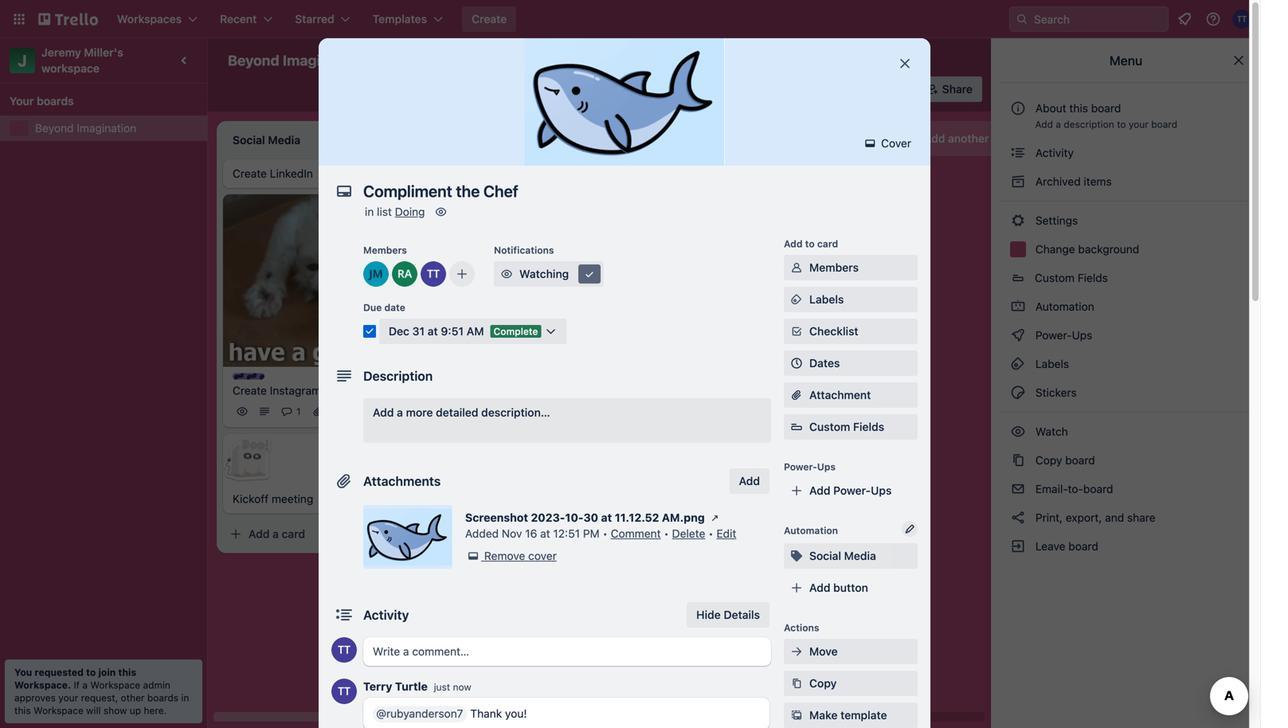 Task type: locate. For each thing, give the bounding box(es) containing it.
1 vertical spatial in
[[181, 692, 189, 703]]

card up members link at top
[[817, 238, 838, 249]]

create inside the create button
[[472, 12, 507, 25]]

watching button
[[494, 261, 604, 287]]

1 vertical spatial boards
[[147, 692, 178, 703]]

1 horizontal spatial automation
[[784, 525, 838, 536]]

0 horizontal spatial fields
[[853, 420, 884, 433]]

0 vertical spatial custom fields button
[[1001, 265, 1251, 291]]

a down kickoff meeting
[[273, 528, 279, 541]]

board down export,
[[1068, 540, 1098, 553]]

screenshot 2023-10-30 at 11.12.52 am.png
[[465, 511, 705, 524]]

2 vertical spatial at
[[540, 527, 550, 540]]

1 vertical spatial create
[[233, 167, 267, 180]]

1 vertical spatial custom fields
[[809, 420, 884, 433]]

1 vertical spatial custom fields button
[[784, 419, 918, 435]]

0 vertical spatial card
[[817, 238, 838, 249]]

power-ups
[[611, 82, 670, 96], [1032, 329, 1095, 342], [784, 461, 836, 472]]

another
[[948, 132, 989, 145]]

1 horizontal spatial card
[[817, 238, 838, 249]]

fields down change background
[[1078, 271, 1108, 284]]

delete
[[672, 527, 705, 540]]

members down in list doing on the left top of the page
[[363, 245, 407, 256]]

add button
[[729, 468, 770, 494]]

create for create instagram
[[233, 384, 267, 397]]

copy up 'email-'
[[1035, 454, 1062, 467]]

1 vertical spatial fields
[[853, 420, 884, 433]]

your up activity link
[[1129, 119, 1149, 130]]

sm image inside 'cover' link
[[862, 135, 878, 151]]

description
[[1064, 119, 1114, 130]]

copy inside 'link'
[[1035, 454, 1062, 467]]

hide
[[696, 608, 721, 621]]

share button
[[920, 76, 982, 102]]

leave
[[1035, 540, 1065, 553]]

1 horizontal spatial labels link
[[1001, 351, 1251, 377]]

list right another
[[992, 132, 1007, 145]]

create up the workspace visible
[[472, 12, 507, 25]]

sm image inside activity link
[[1010, 145, 1026, 161]]

workspace inside button
[[432, 54, 491, 67]]

2 horizontal spatial power-ups
[[1032, 329, 1095, 342]]

at
[[428, 325, 438, 338], [601, 511, 612, 524], [540, 527, 550, 540]]

0 vertical spatial fields
[[1078, 271, 1108, 284]]

this inside you requested to join this workspace.
[[118, 667, 136, 678]]

visible
[[494, 54, 527, 67]]

sm image inside email-to-board link
[[1010, 481, 1026, 497]]

1 horizontal spatial custom
[[1035, 271, 1075, 284]]

edit link
[[716, 527, 736, 540]]

0 vertical spatial jeremy miller (jeremymiller198) image
[[363, 261, 389, 287]]

0 horizontal spatial at
[[428, 325, 438, 338]]

2 horizontal spatial to
[[1117, 119, 1126, 130]]

a left "more"
[[397, 406, 403, 419]]

1 horizontal spatial custom fields button
[[1001, 265, 1251, 291]]

1 horizontal spatial ruby anderson (rubyanderson7) image
[[628, 386, 647, 405]]

activity link
[[1001, 140, 1251, 166]]

1 horizontal spatial copy
[[1035, 454, 1062, 467]]

workspace left "visible"
[[432, 54, 491, 67]]

thank
[[470, 707, 502, 720]]

settings
[[1032, 214, 1078, 227]]

1 vertical spatial copy
[[809, 677, 837, 690]]

fields for menu
[[1078, 271, 1108, 284]]

0 vertical spatial labels link
[[784, 287, 918, 312]]

attachments
[[363, 474, 441, 489]]

delete link
[[672, 527, 705, 540]]

sm image inside members link
[[789, 260, 805, 276]]

settings link
[[1001, 208, 1251, 233]]

0 horizontal spatial to
[[86, 667, 96, 678]]

your down if
[[58, 692, 78, 703]]

1 horizontal spatial beyond
[[228, 52, 279, 69]]

terry
[[363, 680, 392, 693]]

1 horizontal spatial at
[[540, 527, 550, 540]]

sm image for members link at top
[[789, 260, 805, 276]]

jeremy miller (jeremymiller198) image down description
[[401, 402, 421, 421]]

0 notifications image
[[1175, 10, 1194, 29]]

workspace.
[[14, 679, 71, 691]]

custom down attachment
[[809, 420, 850, 433]]

archived items link
[[1001, 169, 1251, 194]]

join
[[98, 667, 116, 678]]

0 vertical spatial to
[[1117, 119, 1126, 130]]

0 vertical spatial ruby anderson (rubyanderson7) image
[[893, 78, 915, 100]]

power- inside power-ups button
[[611, 82, 649, 96]]

due
[[363, 302, 382, 313]]

make
[[809, 709, 838, 722]]

custom fields
[[1035, 271, 1108, 284], [809, 420, 884, 433]]

in left doing link
[[365, 205, 374, 218]]

copy up make
[[809, 677, 837, 690]]

remove
[[484, 549, 525, 562]]

terry turtle (terryturtle) image
[[1232, 10, 1251, 29]]

0 horizontal spatial ruby anderson (rubyanderson7) image
[[392, 261, 417, 287]]

miller's
[[84, 46, 123, 59]]

1 vertical spatial this
[[118, 667, 136, 678]]

boards inside if a workspace admin approves your request, other boards in this workspace will show up here.
[[147, 692, 178, 703]]

this
[[1069, 102, 1088, 115], [118, 667, 136, 678], [14, 705, 31, 716]]

sm image inside social media button
[[789, 548, 805, 564]]

sm image for watch
[[1010, 424, 1026, 440]]

sm image inside archived items link
[[1010, 174, 1026, 190]]

activity up archived
[[1032, 146, 1074, 159]]

create inside create linkedin link
[[233, 167, 267, 180]]

2 vertical spatial power-ups
[[784, 461, 836, 472]]

sm image for power-ups
[[1010, 327, 1026, 343]]

to up activity link
[[1117, 119, 1126, 130]]

1 vertical spatial labels
[[1032, 357, 1069, 370]]

power-ups up stickers
[[1032, 329, 1095, 342]]

card down meeting
[[282, 528, 305, 541]]

sm image for watching button
[[499, 266, 515, 282]]

boards down admin
[[147, 692, 178, 703]]

ruby anderson (rubyanderson7) image
[[893, 78, 915, 100], [392, 261, 417, 287], [628, 386, 647, 405]]

board
[[567, 54, 598, 67]]

kickoff meeting
[[233, 492, 313, 506]]

@rubyanderson7 thank you!
[[376, 707, 527, 720]]

sm image
[[433, 204, 449, 220], [1010, 299, 1026, 315], [789, 323, 805, 339], [1010, 327, 1026, 343], [1010, 356, 1026, 372], [1010, 385, 1026, 401], [1010, 424, 1026, 440], [1010, 452, 1026, 468], [789, 548, 805, 564], [789, 644, 805, 660]]

ups down automation link
[[1072, 329, 1092, 342]]

a right if
[[82, 679, 88, 691]]

power- up social media button at the right of page
[[833, 484, 871, 497]]

details
[[724, 608, 760, 621]]

comment
[[611, 527, 661, 540]]

create down color: purple, title: none "icon"
[[233, 384, 267, 397]]

0 horizontal spatial jeremy miller (jeremymiller198) image
[[363, 261, 389, 287]]

1 vertical spatial imagination
[[77, 121, 136, 135]]

power-ups up add power-ups
[[784, 461, 836, 472]]

0 vertical spatial your
[[1129, 119, 1149, 130]]

to up members link at top
[[805, 238, 815, 249]]

sm image inside copy link
[[789, 676, 805, 691]]

custom fields button for menu
[[1001, 265, 1251, 291]]

beyond imagination inside beyond imagination link
[[35, 121, 136, 135]]

jeremy miller (jeremymiller198) image
[[363, 261, 389, 287], [401, 402, 421, 421]]

1 vertical spatial custom
[[809, 420, 850, 433]]

request,
[[81, 692, 118, 703]]

power- down customize views 'icon'
[[611, 82, 649, 96]]

change background
[[1032, 243, 1139, 256]]

2 horizontal spatial this
[[1069, 102, 1088, 115]]

j
[[18, 51, 27, 70]]

0 horizontal spatial custom fields
[[809, 420, 884, 433]]

sm image inside labels link
[[789, 292, 805, 307]]

members down the add to card
[[809, 261, 859, 274]]

sm image for activity link
[[1010, 145, 1026, 161]]

Search field
[[1028, 7, 1168, 31]]

add for add another list
[[924, 132, 945, 145]]

sm image inside automation button
[[682, 76, 705, 99]]

a inside if a workspace admin approves your request, other boards in this workspace will show up here.
[[82, 679, 88, 691]]

power-ups inside button
[[611, 82, 670, 96]]

boards right "your" on the left top of the page
[[37, 94, 74, 108]]

add to card
[[784, 238, 838, 249]]

0 vertical spatial beyond
[[228, 52, 279, 69]]

custom fields down attachment button
[[809, 420, 884, 433]]

1 horizontal spatial your
[[1129, 119, 1149, 130]]

sm image
[[682, 76, 705, 99], [862, 135, 878, 151], [1010, 145, 1026, 161], [1010, 174, 1026, 190], [1010, 213, 1026, 229], [789, 260, 805, 276], [499, 266, 515, 282], [582, 266, 597, 282], [789, 292, 805, 307], [1010, 481, 1026, 497], [707, 510, 723, 526], [1010, 510, 1026, 526], [1010, 539, 1026, 554], [465, 548, 481, 564], [789, 676, 805, 691], [789, 707, 805, 723]]

fields for add to card
[[853, 420, 884, 433]]

0 horizontal spatial card
[[282, 528, 305, 541]]

your boards with 1 items element
[[10, 92, 190, 111]]

0 vertical spatial at
[[428, 325, 438, 338]]

workspace visible
[[432, 54, 527, 67]]

1 vertical spatial power-ups
[[1032, 329, 1095, 342]]

power- up stickers
[[1035, 329, 1072, 342]]

jeremy miller (jeremymiller198) image
[[872, 78, 894, 100], [605, 386, 625, 405]]

this up description
[[1069, 102, 1088, 115]]

this inside if a workspace admin approves your request, other boards in this workspace will show up here.
[[14, 705, 31, 716]]

None text field
[[355, 177, 881, 206]]

change
[[1035, 243, 1075, 256]]

create left linkedin
[[233, 167, 267, 180]]

a inside about this board add a description to your board
[[1056, 119, 1061, 130]]

dec 31 at 9:51 am
[[389, 325, 484, 338]]

0 horizontal spatial custom fields button
[[784, 419, 918, 435]]

0 vertical spatial members
[[363, 245, 407, 256]]

1 horizontal spatial activity
[[1032, 146, 1074, 159]]

this right join
[[118, 667, 136, 678]]

print, export, and share link
[[1001, 505, 1251, 531]]

0 vertical spatial automation
[[705, 82, 765, 96]]

instagram
[[270, 384, 321, 397]]

0 vertical spatial workspace
[[432, 54, 491, 67]]

1 horizontal spatial this
[[118, 667, 136, 678]]

a down 'about'
[[1056, 119, 1061, 130]]

social
[[809, 549, 841, 562]]

1 vertical spatial automation
[[1032, 300, 1094, 313]]

0 vertical spatial list
[[992, 132, 1007, 145]]

ups up "media"
[[871, 484, 892, 497]]

add inside "button"
[[739, 474, 760, 488]]

1 vertical spatial list
[[377, 205, 392, 218]]

labels link
[[784, 287, 918, 312], [1001, 351, 1251, 377]]

date
[[384, 302, 405, 313]]

activity up terry
[[363, 607, 409, 623]]

email-
[[1035, 482, 1068, 495]]

move link
[[784, 639, 918, 664]]

jeremy
[[41, 46, 81, 59]]

sm image for copy board
[[1010, 452, 1026, 468]]

at right 16
[[540, 527, 550, 540]]

1 vertical spatial your
[[58, 692, 78, 703]]

jeremy miller (jeremymiller198) image up "due"
[[363, 261, 389, 287]]

2 vertical spatial workspace
[[33, 705, 83, 716]]

in right other on the bottom left of page
[[181, 692, 189, 703]]

0 horizontal spatial custom
[[809, 420, 850, 433]]

add another list
[[924, 132, 1007, 145]]

0 horizontal spatial activity
[[363, 607, 409, 623]]

copy board link
[[1001, 448, 1251, 473]]

0 horizontal spatial beyond
[[35, 121, 74, 135]]

1 vertical spatial beyond imagination
[[35, 121, 136, 135]]

sm image inside copy board 'link'
[[1010, 452, 1026, 468]]

your
[[1129, 119, 1149, 130], [58, 692, 78, 703]]

to left join
[[86, 667, 96, 678]]

kickoff meeting link
[[233, 491, 417, 507]]

workspace
[[432, 54, 491, 67], [90, 679, 140, 691], [33, 705, 83, 716]]

2 horizontal spatial ruby anderson (rubyanderson7) image
[[893, 78, 915, 100]]

sm image inside make template link
[[789, 707, 805, 723]]

labels link down power-ups link
[[1001, 351, 1251, 377]]

a inside button
[[273, 528, 279, 541]]

1 horizontal spatial jeremy miller (jeremymiller198) image
[[401, 402, 421, 421]]

0 horizontal spatial in
[[181, 692, 189, 703]]

0 vertical spatial boards
[[37, 94, 74, 108]]

copy
[[1035, 454, 1062, 467], [809, 677, 837, 690]]

sm image for email-to-board link
[[1010, 481, 1026, 497]]

card
[[817, 238, 838, 249], [282, 528, 305, 541]]

1 vertical spatial beyond
[[35, 121, 74, 135]]

to
[[1117, 119, 1126, 130], [805, 238, 815, 249], [86, 667, 96, 678]]

labels link up the checklist link at right
[[784, 287, 918, 312]]

0 horizontal spatial this
[[14, 705, 31, 716]]

labels up stickers
[[1032, 357, 1069, 370]]

terry turtle (terryturtle) image
[[851, 78, 874, 100], [421, 261, 446, 287], [583, 386, 602, 405], [379, 402, 398, 421], [331, 637, 357, 663], [331, 679, 357, 704]]

2 horizontal spatial automation
[[1032, 300, 1094, 313]]

labels up checklist at the right of the page
[[809, 293, 844, 306]]

custom fields down change background
[[1035, 271, 1108, 284]]

edit
[[716, 527, 736, 540]]

you!
[[505, 707, 527, 720]]

2 vertical spatial create
[[233, 384, 267, 397]]

list left doing link
[[377, 205, 392, 218]]

board inside 'link'
[[1065, 454, 1095, 467]]

custom fields for menu
[[1035, 271, 1108, 284]]

search image
[[1016, 13, 1028, 25]]

custom for add to card
[[809, 420, 850, 433]]

sm image for leave board link
[[1010, 539, 1026, 554]]

0 horizontal spatial power-ups
[[611, 82, 670, 96]]

sm image inside labels link
[[1010, 356, 1026, 372]]

10-
[[565, 511, 583, 524]]

1 vertical spatial ruby anderson (rubyanderson7) image
[[392, 261, 417, 287]]

1 vertical spatial jeremy miller (jeremymiller198) image
[[401, 402, 421, 421]]

sm image inside the print, export, and share link
[[1010, 510, 1026, 526]]

1 vertical spatial to
[[805, 238, 815, 249]]

0 vertical spatial beyond imagination
[[228, 52, 364, 69]]

1 vertical spatial labels link
[[1001, 351, 1251, 377]]

watch link
[[1001, 419, 1251, 445]]

board up to-
[[1065, 454, 1095, 467]]

at right 31
[[428, 325, 438, 338]]

terry turtle just now
[[363, 680, 471, 693]]

power-ups down customize views 'icon'
[[611, 82, 670, 96]]

0 vertical spatial copy
[[1035, 454, 1062, 467]]

labels
[[809, 293, 844, 306], [1032, 357, 1069, 370]]

fields down attachment button
[[853, 420, 884, 433]]

add
[[1035, 119, 1053, 130], [924, 132, 945, 145], [784, 238, 803, 249], [373, 406, 394, 419], [739, 474, 760, 488], [809, 484, 830, 497], [249, 528, 270, 541], [809, 581, 830, 594]]

1 horizontal spatial labels
[[1032, 357, 1069, 370]]

watching
[[519, 267, 569, 280]]

1 horizontal spatial to
[[805, 238, 815, 249]]

create for create
[[472, 12, 507, 25]]

0 horizontal spatial workspace
[[33, 705, 83, 716]]

0 vertical spatial power-ups
[[611, 82, 670, 96]]

boards
[[37, 94, 74, 108], [147, 692, 178, 703]]

archived
[[1035, 175, 1081, 188]]

1 vertical spatial card
[[282, 528, 305, 541]]

0 vertical spatial this
[[1069, 102, 1088, 115]]

sm image inside leave board link
[[1010, 539, 1026, 554]]

in inside if a workspace admin approves your request, other boards in this workspace will show up here.
[[181, 692, 189, 703]]

make template
[[809, 709, 887, 722]]

sm image inside automation link
[[1010, 299, 1026, 315]]

sm image for automation
[[1010, 299, 1026, 315]]

sm image for the print, export, and share link
[[1010, 510, 1026, 526]]

custom fields button down attachment button
[[784, 419, 918, 435]]

attachment
[[809, 388, 871, 401]]

print,
[[1035, 511, 1063, 524]]

added nov 16 at 12:51 pm
[[465, 527, 600, 540]]

card inside button
[[282, 528, 305, 541]]

sm image for social media
[[789, 548, 805, 564]]

your boards
[[10, 94, 74, 108]]

this down approves
[[14, 705, 31, 716]]

1 vertical spatial at
[[601, 511, 612, 524]]

sm image inside "stickers" link
[[1010, 385, 1026, 401]]

2 vertical spatial ruby anderson (rubyanderson7) image
[[628, 386, 647, 405]]

1 horizontal spatial fields
[[1078, 271, 1108, 284]]

sm image inside move link
[[789, 644, 805, 660]]

workspace down approves
[[33, 705, 83, 716]]

ups left automation button
[[649, 82, 670, 96]]

create inside create instagram link
[[233, 384, 267, 397]]

in
[[365, 205, 374, 218], [181, 692, 189, 703]]

sm image inside 'settings' link
[[1010, 213, 1026, 229]]

at right the 30
[[601, 511, 612, 524]]

1 horizontal spatial jeremy miller (jeremymiller198) image
[[872, 78, 894, 100]]

customize views image
[[616, 53, 632, 69]]

1 vertical spatial activity
[[363, 607, 409, 623]]

workspace visible button
[[403, 48, 537, 73]]

print, export, and share
[[1032, 511, 1156, 524]]

add inside button
[[924, 132, 945, 145]]

nov
[[502, 527, 522, 540]]

1 horizontal spatial in
[[365, 205, 374, 218]]

0 vertical spatial custom fields
[[1035, 271, 1108, 284]]

1 horizontal spatial custom fields
[[1035, 271, 1108, 284]]

2 horizontal spatial workspace
[[432, 54, 491, 67]]

2 vertical spatial to
[[86, 667, 96, 678]]

workspace down join
[[90, 679, 140, 691]]

sm image inside watch link
[[1010, 424, 1026, 440]]

custom down change
[[1035, 271, 1075, 284]]

0 horizontal spatial copy
[[809, 677, 837, 690]]

0 vertical spatial create
[[472, 12, 507, 25]]

power-ups button
[[579, 76, 679, 102]]

notifications
[[494, 245, 554, 256]]

this inside about this board add a description to your board
[[1069, 102, 1088, 115]]

custom fields button down change background link
[[1001, 265, 1251, 291]]

sm image inside power-ups link
[[1010, 327, 1026, 343]]



Task type: describe. For each thing, give the bounding box(es) containing it.
Mark due date as complete checkbox
[[363, 325, 376, 338]]

to inside you requested to join this workspace.
[[86, 667, 96, 678]]

create from template… image
[[408, 528, 421, 541]]

checklist link
[[784, 319, 918, 344]]

description…
[[481, 406, 550, 419]]

beyond inside board name text box
[[228, 52, 279, 69]]

board up description
[[1091, 102, 1121, 115]]

just now link
[[434, 681, 471, 693]]

custom fields for add to card
[[809, 420, 884, 433]]

stickers link
[[1001, 380, 1251, 405]]

sm image for the left labels link
[[789, 292, 805, 307]]

power- inside power-ups link
[[1035, 329, 1072, 342]]

create linkedin link
[[233, 166, 417, 182]]

leave board link
[[1001, 534, 1251, 559]]

more
[[406, 406, 433, 419]]

add for add to card
[[784, 238, 803, 249]]

sm image for remove cover link
[[465, 548, 481, 564]]

add for add power-ups
[[809, 484, 830, 497]]

screenshot
[[465, 511, 528, 524]]

sm image for automation button
[[682, 76, 705, 99]]

beyond imagination link
[[35, 120, 198, 136]]

ups inside add power-ups link
[[871, 484, 892, 497]]

watch
[[1032, 425, 1071, 438]]

about
[[1035, 102, 1066, 115]]

add members to card image
[[456, 266, 468, 282]]

detailed
[[436, 406, 478, 419]]

custom for menu
[[1035, 271, 1075, 284]]

approves
[[14, 692, 56, 703]]

email-to-board
[[1032, 482, 1113, 495]]

open information menu image
[[1205, 11, 1221, 27]]

other
[[121, 692, 145, 703]]

add for add a more detailed description…
[[373, 406, 394, 419]]

add power-ups
[[809, 484, 892, 497]]

@rubyanderson7
[[376, 707, 463, 720]]

sm image for 'cover' link
[[862, 135, 878, 151]]

copy board
[[1032, 454, 1095, 467]]

archived items
[[1032, 175, 1112, 188]]

add a card
[[249, 528, 305, 541]]

add a card button
[[223, 522, 401, 547]]

1
[[296, 406, 301, 417]]

back to home image
[[38, 6, 98, 32]]

remove cover
[[484, 549, 557, 562]]

now
[[453, 681, 471, 693]]

create instagram
[[233, 384, 321, 397]]

1 horizontal spatial power-ups
[[784, 461, 836, 472]]

actions
[[784, 622, 819, 633]]

automation inside button
[[705, 82, 765, 96]]

custom fields button for add to card
[[784, 419, 918, 435]]

if
[[74, 679, 80, 691]]

sm image for copy link
[[789, 676, 805, 691]]

up
[[130, 705, 141, 716]]

add for add a card
[[249, 528, 270, 541]]

add a more detailed description…
[[373, 406, 550, 419]]

0 horizontal spatial jeremy miller (jeremymiller198) image
[[605, 386, 625, 405]]

media
[[844, 549, 876, 562]]

linkedin
[[270, 167, 313, 180]]

if a workspace admin approves your request, other boards in this workspace will show up here.
[[14, 679, 189, 716]]

to inside about this board add a description to your board
[[1117, 119, 1126, 130]]

pm
[[583, 527, 600, 540]]

a for add a card
[[273, 528, 279, 541]]

0 horizontal spatial boards
[[37, 94, 74, 108]]

sm image for make template link
[[789, 707, 805, 723]]

add for add button
[[809, 581, 830, 594]]

your inside if a workspace admin approves your request, other boards in this workspace will show up here.
[[58, 692, 78, 703]]

sm image for stickers
[[1010, 385, 1026, 401]]

add another list button
[[895, 121, 1112, 156]]

stickers
[[1032, 386, 1077, 399]]

imagination inside board name text box
[[283, 52, 364, 69]]

you requested to join this workspace.
[[14, 667, 136, 691]]

0 vertical spatial labels
[[809, 293, 844, 306]]

complete
[[494, 326, 538, 337]]

email-to-board link
[[1001, 476, 1251, 502]]

0 vertical spatial jeremy miller (jeremymiller198) image
[[872, 78, 894, 100]]

here.
[[144, 705, 167, 716]]

add a more detailed description… link
[[363, 398, 771, 443]]

primary element
[[0, 0, 1261, 38]]

copy for copy board
[[1035, 454, 1062, 467]]

jeremy miller's workspace
[[41, 46, 126, 75]]

show
[[103, 705, 127, 716]]

0 horizontal spatial members
[[363, 245, 407, 256]]

add for add "button"
[[739, 474, 760, 488]]

template
[[840, 709, 887, 722]]

copy for copy
[[809, 677, 837, 690]]

social media button
[[784, 543, 918, 569]]

ups up add power-ups
[[817, 461, 836, 472]]

a for if a workspace admin approves your request, other boards in this workspace will show up here.
[[82, 679, 88, 691]]

ups inside power-ups link
[[1072, 329, 1092, 342]]

attachment button
[[784, 382, 918, 408]]

dec
[[389, 325, 409, 338]]

sm image for labels
[[1010, 356, 1026, 372]]

members link
[[784, 255, 918, 280]]

12:51
[[553, 527, 580, 540]]

0 vertical spatial in
[[365, 205, 374, 218]]

board up activity link
[[1151, 119, 1177, 130]]

automation link
[[1001, 294, 1251, 319]]

mark due date as complete image
[[363, 325, 376, 338]]

sm image for archived items link
[[1010, 174, 1026, 190]]

kickoff
[[233, 492, 269, 506]]

hide details
[[696, 608, 760, 621]]

power- right add "button"
[[784, 461, 817, 472]]

dates
[[809, 356, 840, 370]]

board up print, export, and share at the bottom right of the page
[[1083, 482, 1113, 495]]

list inside button
[[992, 132, 1007, 145]]

card for add a card
[[282, 528, 305, 541]]

create for create linkedin
[[233, 167, 267, 180]]

description
[[363, 368, 433, 384]]

0 horizontal spatial list
[[377, 205, 392, 218]]

add inside about this board add a description to your board
[[1035, 119, 1053, 130]]

comment link
[[611, 527, 661, 540]]

dates button
[[784, 351, 918, 376]]

in list doing
[[365, 205, 425, 218]]

make template link
[[784, 703, 918, 728]]

16
[[525, 527, 537, 540]]

1 horizontal spatial workspace
[[90, 679, 140, 691]]

button
[[833, 581, 868, 594]]

card for add to card
[[817, 238, 838, 249]]

menu
[[1109, 53, 1142, 68]]

power- inside add power-ups link
[[833, 484, 871, 497]]

0 vertical spatial activity
[[1032, 146, 1074, 159]]

0 horizontal spatial labels link
[[784, 287, 918, 312]]

1 vertical spatial members
[[809, 261, 859, 274]]

automation button
[[682, 76, 775, 102]]

remove cover link
[[465, 548, 557, 564]]

add button
[[809, 581, 868, 594]]

Write a comment text field
[[363, 637, 771, 666]]

11.12.52
[[615, 511, 659, 524]]

meeting
[[272, 492, 313, 506]]

color: purple, title: none image
[[233, 373, 264, 380]]

2 vertical spatial automation
[[784, 525, 838, 536]]

board link
[[540, 48, 608, 73]]

you
[[14, 667, 32, 678]]

30
[[583, 511, 598, 524]]

power-ups link
[[1001, 323, 1251, 348]]

share
[[942, 82, 973, 96]]

thinking link
[[459, 175, 644, 191]]

export,
[[1066, 511, 1102, 524]]

sm image for 'settings' link
[[1010, 213, 1026, 229]]

create linkedin
[[233, 167, 313, 180]]

admin
[[143, 679, 170, 691]]

your inside about this board add a description to your board
[[1129, 119, 1149, 130]]

ups inside power-ups button
[[649, 82, 670, 96]]

0 horizontal spatial imagination
[[77, 121, 136, 135]]

hide details link
[[687, 602, 770, 628]]

31
[[412, 325, 425, 338]]

due date
[[363, 302, 405, 313]]

requested
[[35, 667, 84, 678]]

sm image inside the checklist link
[[789, 323, 805, 339]]

Board name text field
[[220, 48, 372, 73]]

beyond imagination inside board name text box
[[228, 52, 364, 69]]

a for add a more detailed description…
[[397, 406, 403, 419]]



Task type: vqa. For each thing, say whether or not it's contained in the screenshot.
middle Terry Turtle (terryturtle) image
yes



